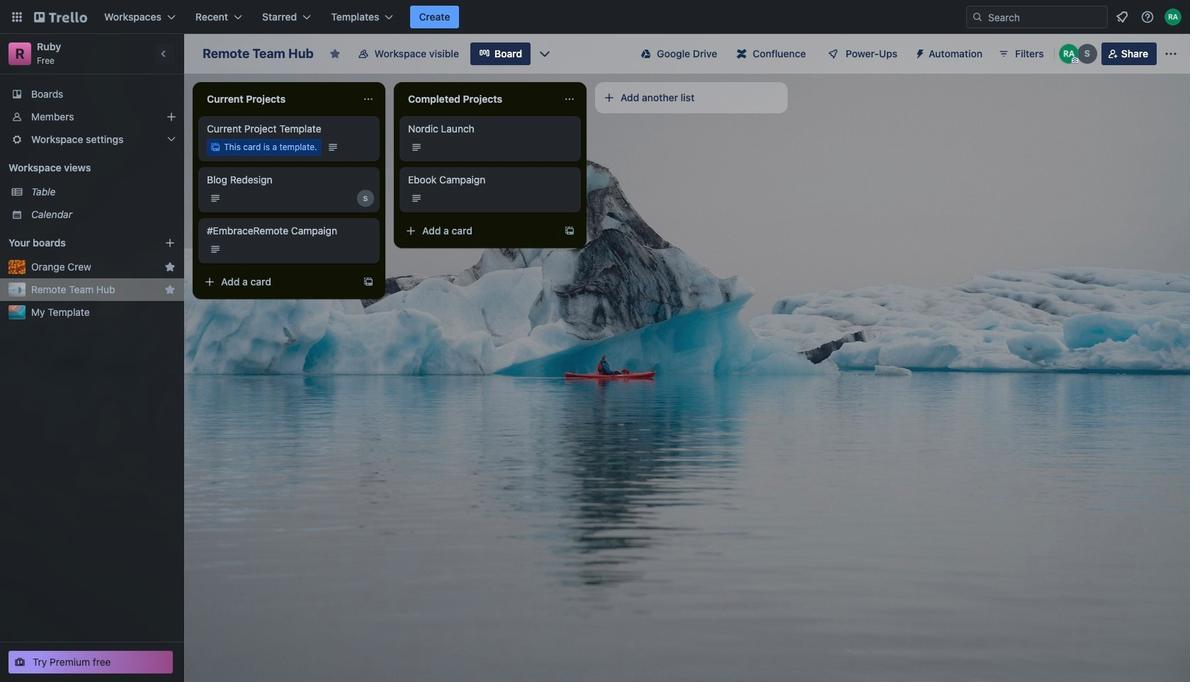Task type: describe. For each thing, give the bounding box(es) containing it.
sm image
[[910, 43, 929, 62]]

1 starred icon image from the top
[[164, 262, 176, 273]]

search image
[[973, 11, 984, 23]]

0 notifications image
[[1114, 9, 1131, 26]]

ruby anderson (rubyanderson7) image
[[1165, 9, 1182, 26]]

confluence icon image
[[738, 49, 748, 59]]

open information menu image
[[1141, 10, 1156, 24]]

this member is an admin of this board. image
[[1072, 57, 1079, 64]]

customize views image
[[538, 47, 552, 61]]

Search field
[[984, 7, 1108, 27]]

workspace navigation collapse icon image
[[155, 44, 174, 64]]



Task type: vqa. For each thing, say whether or not it's contained in the screenshot.
home image on the left of the page
no



Task type: locate. For each thing, give the bounding box(es) containing it.
primary element
[[0, 0, 1191, 34]]

back to home image
[[34, 6, 87, 28]]

1 vertical spatial starred icon image
[[164, 284, 176, 296]]

Board name text field
[[196, 43, 321, 65]]

create from template… image
[[564, 225, 576, 237], [363, 276, 374, 288]]

0 vertical spatial sunnyupside33 (sunnyupside33) image
[[1078, 44, 1098, 64]]

None text field
[[198, 88, 357, 111], [400, 88, 559, 111], [198, 88, 357, 111], [400, 88, 559, 111]]

0 horizontal spatial create from template… image
[[363, 276, 374, 288]]

sunnyupside33 (sunnyupside33) image
[[1078, 44, 1098, 64], [357, 190, 374, 207]]

add board image
[[164, 237, 176, 249]]

star or unstar board image
[[329, 48, 341, 60]]

starred icon image
[[164, 262, 176, 273], [164, 284, 176, 296]]

1 vertical spatial sunnyupside33 (sunnyupside33) image
[[357, 190, 374, 207]]

your boards with 3 items element
[[9, 235, 143, 252]]

show menu image
[[1165, 47, 1179, 61]]

1 vertical spatial create from template… image
[[363, 276, 374, 288]]

google drive icon image
[[642, 49, 652, 59]]

0 vertical spatial starred icon image
[[164, 262, 176, 273]]

1 horizontal spatial sunnyupside33 (sunnyupside33) image
[[1078, 44, 1098, 64]]

ruby anderson (rubyanderson7) image
[[1060, 44, 1080, 64]]

0 vertical spatial create from template… image
[[564, 225, 576, 237]]

0 horizontal spatial sunnyupside33 (sunnyupside33) image
[[357, 190, 374, 207]]

1 horizontal spatial create from template… image
[[564, 225, 576, 237]]

2 starred icon image from the top
[[164, 284, 176, 296]]



